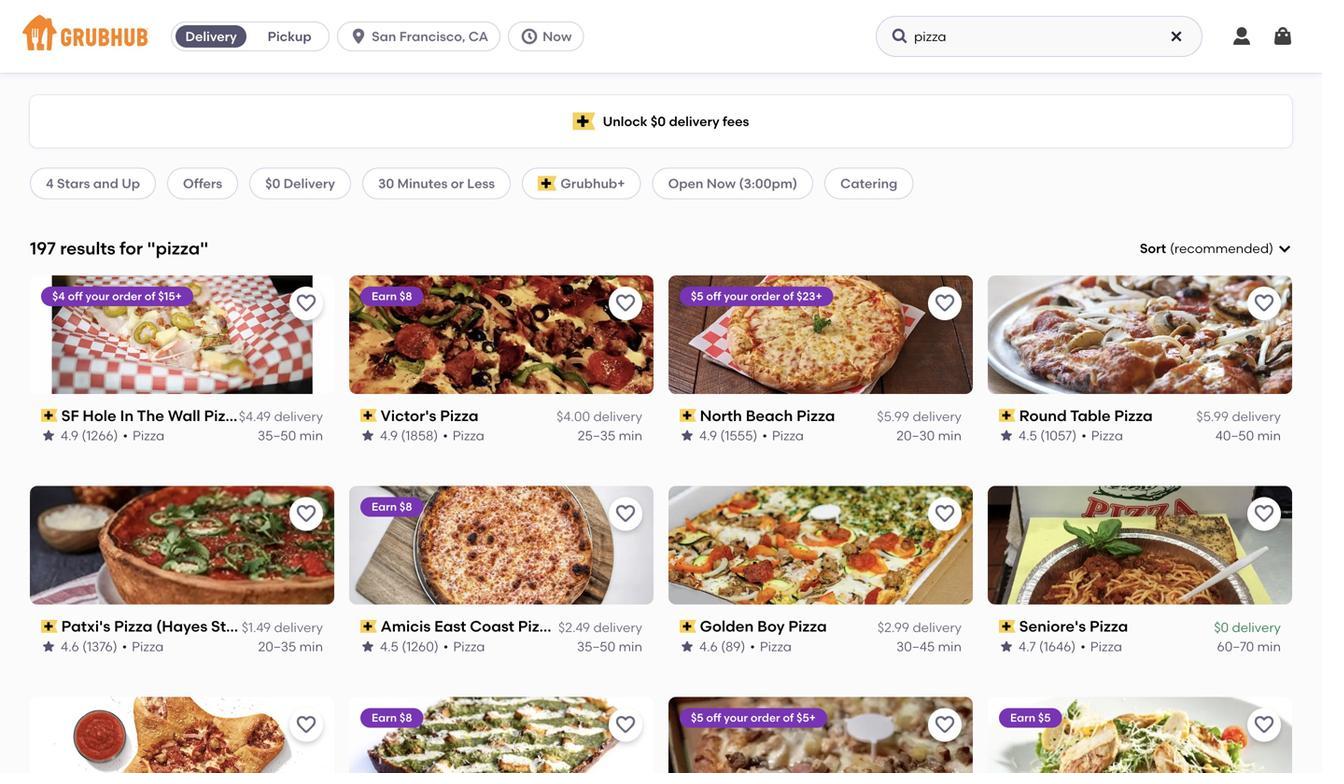Task type: describe. For each thing, give the bounding box(es) containing it.
stars
[[57, 175, 90, 191]]

unlock
[[603, 113, 648, 129]]

off for north
[[706, 289, 721, 303]]

now inside button
[[543, 28, 572, 44]]

delivery left fees
[[669, 113, 720, 129]]

of left the $5+ on the right bottom of page
[[783, 711, 794, 725]]

35–50 min for sf hole in the wall pizza
[[258, 428, 323, 444]]

in
[[120, 407, 134, 425]]

table
[[1071, 407, 1111, 425]]

"pizza"
[[147, 238, 208, 259]]

pizza down boy
[[760, 639, 792, 655]]

197 results for "pizza"
[[30, 238, 208, 259]]

• for seniore's
[[1081, 639, 1086, 655]]

$1.49
[[242, 620, 271, 636]]

$2.49
[[559, 620, 590, 636]]

Search for food, convenience, alcohol... search field
[[876, 16, 1203, 57]]

0 vertical spatial $0
[[651, 113, 666, 129]]

30 minutes or less
[[378, 175, 495, 191]]

4.9 for victor's pizza
[[380, 428, 398, 444]]

sf
[[61, 407, 79, 425]]

francisco,
[[400, 28, 466, 44]]

$4.49 delivery
[[239, 409, 323, 425]]

subscription pass image
[[999, 620, 1016, 633]]

1 horizontal spatial delivery
[[284, 175, 335, 191]]

boy
[[758, 618, 785, 636]]

• for round
[[1082, 428, 1087, 444]]

(1266)
[[82, 428, 118, 444]]

ca
[[469, 28, 489, 44]]

san francisco, ca
[[372, 28, 489, 44]]

of for pizza
[[783, 289, 794, 303]]

earn $5
[[1011, 711, 1051, 725]]

35–50 for sf hole in the wall pizza
[[258, 428, 296, 444]]

$5.99 delivery for north beach pizza
[[877, 409, 962, 425]]

$4 off your order of $15+
[[52, 289, 182, 303]]

subscription pass image for patxi's pizza (hayes street)
[[41, 620, 58, 633]]

pizza down the seniore's pizza
[[1091, 639, 1123, 655]]

pizza up the (1376)
[[114, 618, 153, 636]]

pizza down "amicis east coast pizzeria"
[[453, 639, 485, 655]]

none field containing sort
[[1140, 239, 1293, 258]]

delivery for seniore's pizza
[[1232, 620, 1281, 636]]

(1057)
[[1041, 428, 1077, 444]]

grubhub+
[[561, 175, 625, 191]]

sf hole in the wall pizza logo image
[[30, 275, 334, 394]]

amicis east coast pizzeria logo image
[[349, 486, 654, 605]]

$15+
[[158, 289, 182, 303]]

min for amicis east coast pizzeria
[[619, 639, 643, 655]]

golden boy pizza logo image
[[669, 486, 973, 605]]

4.9 for sf hole in the wall pizza
[[61, 428, 79, 444]]

pizza right the beach
[[797, 407, 835, 425]]

save this restaurant image for little caesars pizza logo
[[295, 714, 318, 737]]

star icon image for patxi's pizza (hayes street)
[[41, 639, 56, 654]]

subscription pass image for victor's pizza
[[361, 409, 377, 422]]

$5 off your order of $5+
[[691, 711, 816, 725]]

(1376)
[[82, 639, 117, 655]]

pickup
[[268, 28, 312, 44]]

30–45
[[897, 639, 935, 655]]

$5 for $5 off your order of $23+
[[691, 289, 704, 303]]

offers
[[183, 175, 222, 191]]

grubhub plus flag logo image for grubhub+
[[538, 176, 557, 191]]

victor's pizza
[[381, 407, 479, 425]]

round table pizza
[[1020, 407, 1153, 425]]

4.7 (1646)
[[1019, 639, 1076, 655]]

2 horizontal spatial svg image
[[1231, 25, 1253, 48]]

results
[[60, 238, 115, 259]]

$2.99 delivery
[[878, 620, 962, 636]]

grubhub plus flag logo image for unlock $0 delivery fees
[[573, 113, 596, 130]]

earn for victor's pizza logo
[[372, 289, 397, 303]]

$0 for $0 delivery
[[1214, 620, 1229, 636]]

svg image inside field
[[1278, 241, 1293, 256]]

• pizza for round
[[1082, 428, 1124, 444]]

4.6 (1376)
[[61, 639, 117, 655]]

4.7
[[1019, 639, 1036, 655]]

35–50 min for amicis east coast pizzeria
[[577, 639, 643, 655]]

(1555)
[[721, 428, 758, 444]]

$2.99
[[878, 620, 910, 636]]

30
[[378, 175, 394, 191]]

seniore's
[[1020, 618, 1086, 636]]

4.6 for golden boy pizza
[[700, 639, 718, 655]]

min for victor's pizza
[[619, 428, 643, 444]]

earn $8 for victor's
[[372, 289, 412, 303]]

little caesars pizza logo image
[[30, 697, 334, 773]]

east
[[434, 618, 466, 636]]

$5.99 for round table pizza
[[1197, 409, 1229, 425]]

earn for "pizzalicious logo"
[[1011, 711, 1036, 725]]

$5.99 delivery for round table pizza
[[1197, 409, 1281, 425]]

save this restaurant image for joyride pizza logo
[[615, 714, 637, 737]]

delivery for victor's pizza
[[594, 409, 643, 425]]

north beach pizza logo image
[[669, 275, 973, 394]]

victor's pizza logo image
[[349, 275, 654, 394]]

delivery for amicis east coast pizzeria
[[594, 620, 643, 636]]

$8 for victor's
[[400, 289, 412, 303]]

subscription pass image for north beach pizza
[[680, 409, 696, 422]]

$4
[[52, 289, 65, 303]]

seniore's pizza logo image
[[988, 486, 1293, 605]]

the
[[137, 407, 164, 425]]

min for golden boy pizza
[[938, 639, 962, 655]]

earn for joyride pizza logo
[[372, 711, 397, 725]]

of for in
[[145, 289, 156, 303]]

primo pizza logo image
[[669, 697, 973, 773]]

beach
[[746, 407, 793, 425]]

unlock $0 delivery fees
[[603, 113, 749, 129]]

recommended
[[1175, 241, 1269, 256]]

pizza down victor's pizza
[[453, 428, 485, 444]]

)
[[1269, 241, 1274, 256]]

(1858)
[[401, 428, 438, 444]]

20–35 min
[[258, 639, 323, 655]]

40–50
[[1216, 428, 1255, 444]]

4
[[46, 175, 54, 191]]

$0 delivery
[[265, 175, 335, 191]]

or
[[451, 175, 464, 191]]

4.5 for round table pizza
[[1019, 428, 1038, 444]]

subscription pass image for amicis east coast pizzeria
[[361, 620, 377, 633]]

4.9 (1266)
[[61, 428, 118, 444]]

$5.99 for north beach pizza
[[877, 409, 910, 425]]

40–50 min
[[1216, 428, 1281, 444]]

up
[[122, 175, 140, 191]]

4.9 (1858)
[[380, 428, 438, 444]]

pickup button
[[250, 21, 329, 51]]

4.9 for north beach pizza
[[700, 428, 717, 444]]

patxi's
[[61, 618, 110, 636]]

amicis
[[381, 618, 431, 636]]

• for victor's
[[443, 428, 448, 444]]

svg image inside now button
[[520, 27, 539, 46]]

pizza down patxi's pizza (hayes street)
[[132, 639, 164, 655]]

4.5 (1057)
[[1019, 428, 1077, 444]]

4.9 (1555)
[[700, 428, 758, 444]]

$1.49 delivery
[[242, 620, 323, 636]]

amicis east coast pizzeria
[[381, 618, 576, 636]]

star icon image for north beach pizza
[[680, 428, 695, 443]]

subscription pass image for sf hole in the wall pizza
[[41, 409, 58, 422]]

joyride pizza logo image
[[349, 697, 654, 773]]

25–35 min
[[578, 428, 643, 444]]

order left the $5+ on the right bottom of page
[[751, 711, 781, 725]]

(
[[1170, 241, 1175, 256]]

hole
[[83, 407, 116, 425]]



Task type: locate. For each thing, give the bounding box(es) containing it.
min right 40–50
[[1258, 428, 1281, 444]]

$8 for amicis
[[400, 500, 412, 514]]

delivery button
[[172, 21, 250, 51]]

pizzalicious logo image
[[988, 697, 1293, 773]]

round table pizza logo image
[[988, 275, 1293, 394]]

• down "in"
[[123, 428, 128, 444]]

$5
[[691, 289, 704, 303], [691, 711, 704, 725], [1039, 711, 1051, 725]]

star icon image left 4.5 (1057)
[[999, 428, 1014, 443]]

sort ( recommended )
[[1140, 241, 1274, 256]]

• down north beach pizza
[[762, 428, 768, 444]]

earn $8 for amicis
[[372, 500, 412, 514]]

delivery for sf hole in the wall pizza
[[274, 409, 323, 425]]

delivery up 20–30 min
[[913, 409, 962, 425]]

1 $5.99 delivery from the left
[[877, 409, 962, 425]]

20–30 min
[[897, 428, 962, 444]]

1 vertical spatial now
[[707, 175, 736, 191]]

subscription pass image for round table pizza
[[999, 409, 1016, 422]]

35–50 down $4.49 delivery
[[258, 428, 296, 444]]

0 horizontal spatial $5.99
[[877, 409, 910, 425]]

• for sf
[[123, 428, 128, 444]]

minutes
[[397, 175, 448, 191]]

north beach pizza
[[700, 407, 835, 425]]

pizza right wall
[[204, 407, 243, 425]]

0 horizontal spatial svg image
[[349, 27, 368, 46]]

pizza
[[204, 407, 243, 425], [440, 407, 479, 425], [797, 407, 835, 425], [1115, 407, 1153, 425], [133, 428, 165, 444], [453, 428, 485, 444], [772, 428, 804, 444], [1092, 428, 1124, 444], [114, 618, 153, 636], [789, 618, 827, 636], [1090, 618, 1129, 636], [132, 639, 164, 655], [453, 639, 485, 655], [760, 639, 792, 655], [1091, 639, 1123, 655]]

order left $15+ in the top left of the page
[[112, 289, 142, 303]]

your
[[85, 289, 109, 303], [724, 289, 748, 303], [724, 711, 748, 725]]

1 horizontal spatial 35–50
[[577, 639, 616, 655]]

star icon image for victor's pizza
[[361, 428, 375, 443]]

victor's
[[381, 407, 437, 425]]

order for hole
[[112, 289, 142, 303]]

1 vertical spatial $0
[[265, 175, 280, 191]]

seniore's pizza
[[1020, 618, 1129, 636]]

• for amicis
[[443, 639, 449, 655]]

• pizza
[[123, 428, 165, 444], [443, 428, 485, 444], [762, 428, 804, 444], [1082, 428, 1124, 444], [122, 639, 164, 655], [443, 639, 485, 655], [750, 639, 792, 655], [1081, 639, 1123, 655]]

subscription pass image left the round at the bottom of the page
[[999, 409, 1016, 422]]

open
[[668, 175, 704, 191]]

delivery up 40–50 min
[[1232, 409, 1281, 425]]

save this restaurant image for "pizzalicious logo"
[[1253, 714, 1276, 737]]

catering
[[841, 175, 898, 191]]

delivery right $4.49
[[274, 409, 323, 425]]

min for round table pizza
[[1258, 428, 1281, 444]]

0 vertical spatial $8
[[400, 289, 412, 303]]

min down $0 delivery
[[1258, 639, 1281, 655]]

star icon image for round table pizza
[[999, 428, 1014, 443]]

• pizza down the
[[123, 428, 165, 444]]

min right 20–30
[[938, 428, 962, 444]]

• pizza for seniore's
[[1081, 639, 1123, 655]]

4.5 (1260)
[[380, 639, 439, 655]]

0 vertical spatial now
[[543, 28, 572, 44]]

subscription pass image for golden boy pizza
[[680, 620, 696, 633]]

1 $5.99 from the left
[[877, 409, 910, 425]]

earn $8
[[372, 289, 412, 303], [372, 500, 412, 514], [372, 711, 412, 725]]

star icon image for amicis east coast pizzeria
[[361, 639, 375, 654]]

delivery for north beach pizza
[[913, 409, 962, 425]]

delivery for patxi's pizza (hayes street)
[[274, 620, 323, 636]]

30–45 min
[[897, 639, 962, 655]]

25–35
[[578, 428, 616, 444]]

1 horizontal spatial $5.99
[[1197, 409, 1229, 425]]

min down $2.49 delivery
[[619, 639, 643, 655]]

$5+
[[797, 711, 816, 725]]

subscription pass image left north
[[680, 409, 696, 422]]

save this restaurant image
[[295, 292, 318, 315], [1253, 292, 1276, 315], [615, 503, 637, 526], [934, 503, 956, 526], [295, 714, 318, 737]]

$0 right the offers
[[265, 175, 280, 191]]

1 horizontal spatial 4.5
[[1019, 428, 1038, 444]]

2 vertical spatial earn $8
[[372, 711, 412, 725]]

min right 25–35
[[619, 428, 643, 444]]

star icon image
[[41, 428, 56, 443], [361, 428, 375, 443], [680, 428, 695, 443], [999, 428, 1014, 443], [41, 639, 56, 654], [361, 639, 375, 654], [680, 639, 695, 654], [999, 639, 1014, 654]]

4.6 (89)
[[700, 639, 746, 655]]

save this restaurant image
[[615, 292, 637, 315], [934, 292, 956, 315], [295, 503, 318, 526], [1253, 503, 1276, 526], [615, 714, 637, 737], [934, 714, 956, 737], [1253, 714, 1276, 737]]

• right (89)
[[750, 639, 755, 655]]

$0 right unlock
[[651, 113, 666, 129]]

$8
[[400, 289, 412, 303], [400, 500, 412, 514], [400, 711, 412, 725]]

now right ca
[[543, 28, 572, 44]]

star icon image left 4.5 (1260) in the left bottom of the page
[[361, 639, 375, 654]]

off
[[68, 289, 83, 303], [706, 289, 721, 303], [706, 711, 721, 725]]

$5 off your order of $23+
[[691, 289, 823, 303]]

1 4.6 from the left
[[61, 639, 79, 655]]

1 horizontal spatial 4.6
[[700, 639, 718, 655]]

north
[[700, 407, 742, 425]]

delivery for golden boy pizza
[[913, 620, 962, 636]]

$5.99 delivery up 40–50
[[1197, 409, 1281, 425]]

• down victor's pizza
[[443, 428, 448, 444]]

(3:00pm)
[[739, 175, 798, 191]]

4.5
[[1019, 428, 1038, 444], [380, 639, 399, 655]]

open now (3:00pm)
[[668, 175, 798, 191]]

save this restaurant image for north beach pizza logo
[[934, 292, 956, 315]]

None field
[[1140, 239, 1293, 258]]

• pizza down the beach
[[762, 428, 804, 444]]

1 horizontal spatial $0
[[651, 113, 666, 129]]

and
[[93, 175, 118, 191]]

35–50
[[258, 428, 296, 444], [577, 639, 616, 655]]

0 vertical spatial 35–50
[[258, 428, 296, 444]]

for
[[120, 238, 143, 259]]

35–50 min down $4.49 delivery
[[258, 428, 323, 444]]

1 horizontal spatial grubhub plus flag logo image
[[573, 113, 596, 130]]

0 horizontal spatial 35–50
[[258, 428, 296, 444]]

2 vertical spatial $8
[[400, 711, 412, 725]]

2 horizontal spatial 4.9
[[700, 428, 717, 444]]

• for north
[[762, 428, 768, 444]]

subscription pass image left amicis
[[361, 620, 377, 633]]

min for sf hole in the wall pizza
[[299, 428, 323, 444]]

• pizza down patxi's pizza (hayes street)
[[122, 639, 164, 655]]

of
[[145, 289, 156, 303], [783, 289, 794, 303], [783, 711, 794, 725]]

star icon image left 4.6 (89)
[[680, 639, 695, 654]]

1 horizontal spatial now
[[707, 175, 736, 191]]

save this restaurant image for golden boy pizza logo
[[934, 503, 956, 526]]

now right "open"
[[707, 175, 736, 191]]

sort
[[1140, 241, 1167, 256]]

35–50 for amicis east coast pizzeria
[[577, 639, 616, 655]]

4.6 for patxi's pizza (hayes street)
[[61, 639, 79, 655]]

1 earn $8 from the top
[[372, 289, 412, 303]]

$2.49 delivery
[[559, 620, 643, 636]]

grubhub plus flag logo image
[[573, 113, 596, 130], [538, 176, 557, 191]]

• pizza down victor's pizza
[[443, 428, 485, 444]]

0 horizontal spatial 4.5
[[380, 639, 399, 655]]

1 $8 from the top
[[400, 289, 412, 303]]

(89)
[[721, 639, 746, 655]]

street)
[[211, 618, 261, 636]]

• pizza for victor's
[[443, 428, 485, 444]]

(hayes
[[156, 618, 208, 636]]

4.5 down the round at the bottom of the page
[[1019, 428, 1038, 444]]

subscription pass image left victor's
[[361, 409, 377, 422]]

0 horizontal spatial grubhub plus flag logo image
[[538, 176, 557, 191]]

delivery up 25–35 min at the bottom
[[594, 409, 643, 425]]

star icon image for sf hole in the wall pizza
[[41, 428, 56, 443]]

0 vertical spatial delivery
[[185, 28, 237, 44]]

1 horizontal spatial 35–50 min
[[577, 639, 643, 655]]

$4.00 delivery
[[557, 409, 643, 425]]

earn for amicis east coast pizzeria logo
[[372, 500, 397, 514]]

$5.99 delivery up 20–30
[[877, 409, 962, 425]]

pizza right boy
[[789, 618, 827, 636]]

delivery
[[669, 113, 720, 129], [274, 409, 323, 425], [594, 409, 643, 425], [913, 409, 962, 425], [1232, 409, 1281, 425], [274, 620, 323, 636], [594, 620, 643, 636], [913, 620, 962, 636], [1232, 620, 1281, 636]]

$23+
[[797, 289, 823, 303]]

delivery right $2.49
[[594, 620, 643, 636]]

san
[[372, 28, 396, 44]]

$5.99 up 20–30
[[877, 409, 910, 425]]

patxi's pizza (hayes street) logo image
[[30, 486, 334, 605]]

sf hole in the wall pizza
[[61, 407, 243, 425]]

2 4.9 from the left
[[380, 428, 398, 444]]

• pizza for amicis
[[443, 639, 485, 655]]

delivery left the 30
[[284, 175, 335, 191]]

delivery inside 'button'
[[185, 28, 237, 44]]

pizzeria
[[518, 618, 576, 636]]

min down $4.49 delivery
[[299, 428, 323, 444]]

0 vertical spatial earn $8
[[372, 289, 412, 303]]

subscription pass image left patxi's on the bottom of page
[[41, 620, 58, 633]]

2 $5.99 from the left
[[1197, 409, 1229, 425]]

1 vertical spatial delivery
[[284, 175, 335, 191]]

• down east
[[443, 639, 449, 655]]

3 4.9 from the left
[[700, 428, 717, 444]]

order for beach
[[751, 289, 781, 303]]

$0 for $0 delivery
[[265, 175, 280, 191]]

$0
[[651, 113, 666, 129], [265, 175, 280, 191], [1214, 620, 1229, 636]]

4.6
[[61, 639, 79, 655], [700, 639, 718, 655]]

save this restaurant image for primo pizza logo
[[934, 714, 956, 737]]

3 $8 from the top
[[400, 711, 412, 725]]

20–35
[[258, 639, 296, 655]]

your for hole
[[85, 289, 109, 303]]

$4.00
[[557, 409, 590, 425]]

3 earn $8 from the top
[[372, 711, 412, 725]]

min right 30–45
[[938, 639, 962, 655]]

4.9 down north
[[700, 428, 717, 444]]

star icon image left 4.9 (1266)
[[41, 428, 56, 443]]

• pizza for north
[[762, 428, 804, 444]]

coast
[[470, 618, 515, 636]]

0 horizontal spatial delivery
[[185, 28, 237, 44]]

$0 up 60–70
[[1214, 620, 1229, 636]]

0 horizontal spatial $0
[[265, 175, 280, 191]]

2 earn $8 from the top
[[372, 500, 412, 514]]

• right the (1376)
[[122, 639, 127, 655]]

delivery up 60–70 min
[[1232, 620, 1281, 636]]

grubhub plus flag logo image left grubhub+
[[538, 176, 557, 191]]

1 vertical spatial earn $8
[[372, 500, 412, 514]]

$0 delivery
[[1214, 620, 1281, 636]]

• for patxi's
[[122, 639, 127, 655]]

your right $4
[[85, 289, 109, 303]]

4.5 down amicis
[[380, 639, 399, 655]]

delivery
[[185, 28, 237, 44], [284, 175, 335, 191]]

star icon image left 4.9 (1858)
[[361, 428, 375, 443]]

0 horizontal spatial now
[[543, 28, 572, 44]]

1 horizontal spatial svg image
[[1169, 29, 1184, 44]]

35–50 min down $2.49 delivery
[[577, 639, 643, 655]]

1 horizontal spatial $5.99 delivery
[[1197, 409, 1281, 425]]

0 horizontal spatial 4.6
[[61, 639, 79, 655]]

min right 20–35
[[299, 639, 323, 655]]

order left $23+
[[751, 289, 781, 303]]

grubhub plus flag logo image left unlock
[[573, 113, 596, 130]]

min for seniore's pizza
[[1258, 639, 1281, 655]]

pizza down table
[[1092, 428, 1124, 444]]

save this restaurant image for victor's pizza logo
[[615, 292, 637, 315]]

less
[[467, 175, 495, 191]]

(1260)
[[402, 639, 439, 655]]

save this restaurant image for round table pizza logo
[[1253, 292, 1276, 315]]

star icon image for seniore's pizza
[[999, 639, 1014, 654]]

wall
[[168, 407, 201, 425]]

$5.99 up 40–50
[[1197, 409, 1229, 425]]

delivery up 20–35 min
[[274, 620, 323, 636]]

pizza right seniore's
[[1090, 618, 1129, 636]]

2 vertical spatial $0
[[1214, 620, 1229, 636]]

• pizza for golden
[[750, 639, 792, 655]]

• pizza down the seniore's pizza
[[1081, 639, 1123, 655]]

golden
[[700, 618, 754, 636]]

1 vertical spatial $8
[[400, 500, 412, 514]]

•
[[123, 428, 128, 444], [443, 428, 448, 444], [762, 428, 768, 444], [1082, 428, 1087, 444], [122, 639, 127, 655], [443, 639, 449, 655], [750, 639, 755, 655], [1081, 639, 1086, 655]]

fees
[[723, 113, 749, 129]]

of left $15+ in the top left of the page
[[145, 289, 156, 303]]

60–70
[[1217, 639, 1255, 655]]

4.9 down victor's
[[380, 428, 398, 444]]

35–50 down $2.49 delivery
[[577, 639, 616, 655]]

pizza down the
[[133, 428, 165, 444]]

svg image
[[1231, 25, 1253, 48], [349, 27, 368, 46], [1169, 29, 1184, 44]]

1 horizontal spatial 4.9
[[380, 428, 398, 444]]

1 vertical spatial grubhub plus flag logo image
[[538, 176, 557, 191]]

off for sf
[[68, 289, 83, 303]]

your for beach
[[724, 289, 748, 303]]

197
[[30, 238, 56, 259]]

$4.49
[[239, 409, 271, 425]]

1 vertical spatial 35–50 min
[[577, 639, 643, 655]]

4 stars and up
[[46, 175, 140, 191]]

pizza right table
[[1115, 407, 1153, 425]]

golden boy pizza
[[700, 618, 827, 636]]

0 horizontal spatial $5.99 delivery
[[877, 409, 962, 425]]

• pizza down "amicis east coast pizzeria"
[[443, 639, 485, 655]]

2 $5.99 delivery from the left
[[1197, 409, 1281, 425]]

0 horizontal spatial 35–50 min
[[258, 428, 323, 444]]

pizza right victor's
[[440, 407, 479, 425]]

subscription pass image left sf
[[41, 409, 58, 422]]

2 horizontal spatial $0
[[1214, 620, 1229, 636]]

4.6 down patxi's on the bottom of page
[[61, 639, 79, 655]]

• down the seniore's pizza
[[1081, 639, 1086, 655]]

• pizza down boy
[[750, 639, 792, 655]]

star icon image for golden boy pizza
[[680, 639, 695, 654]]

1 vertical spatial 4.5
[[380, 639, 399, 655]]

your left the $5+ on the right bottom of page
[[724, 711, 748, 725]]

2 $8 from the top
[[400, 500, 412, 514]]

4.9 down sf
[[61, 428, 79, 444]]

delivery up 30–45 min
[[913, 620, 962, 636]]

$5 for $5 off your order of $5+
[[691, 711, 704, 725]]

subscription pass image left the golden
[[680, 620, 696, 633]]

• down round table pizza
[[1082, 428, 1087, 444]]

star icon image down subscription pass icon
[[999, 639, 1014, 654]]

earn
[[372, 289, 397, 303], [372, 500, 397, 514], [372, 711, 397, 725], [1011, 711, 1036, 725]]

delivery for round table pizza
[[1232, 409, 1281, 425]]

now
[[543, 28, 572, 44], [707, 175, 736, 191]]

pizza down the beach
[[772, 428, 804, 444]]

1 4.9 from the left
[[61, 428, 79, 444]]

• for golden
[[750, 639, 755, 655]]

• pizza down table
[[1082, 428, 1124, 444]]

delivery left pickup
[[185, 28, 237, 44]]

star icon image left 4.6 (1376)
[[41, 639, 56, 654]]

60–70 min
[[1217, 639, 1281, 655]]

svg image inside san francisco, ca 'button'
[[349, 27, 368, 46]]

min for north beach pizza
[[938, 428, 962, 444]]

0 vertical spatial 4.5
[[1019, 428, 1038, 444]]

• pizza for sf
[[123, 428, 165, 444]]

0 horizontal spatial 4.9
[[61, 428, 79, 444]]

min for patxi's pizza (hayes street)
[[299, 639, 323, 655]]

0 vertical spatial 35–50 min
[[258, 428, 323, 444]]

subscription pass image
[[41, 409, 58, 422], [361, 409, 377, 422], [680, 409, 696, 422], [999, 409, 1016, 422], [41, 620, 58, 633], [361, 620, 377, 633], [680, 620, 696, 633]]

svg image
[[1272, 25, 1295, 48], [520, 27, 539, 46], [891, 27, 910, 46], [1278, 241, 1293, 256]]

1 vertical spatial 35–50
[[577, 639, 616, 655]]

of left $23+
[[783, 289, 794, 303]]

• pizza for patxi's
[[122, 639, 164, 655]]

star icon image left '4.9 (1555)'
[[680, 428, 695, 443]]

patxi's pizza (hayes street)
[[61, 618, 261, 636]]

now button
[[508, 21, 592, 51]]

4.5 for amicis east coast pizzeria
[[380, 639, 399, 655]]

main navigation navigation
[[0, 0, 1323, 73]]

0 vertical spatial grubhub plus flag logo image
[[573, 113, 596, 130]]

2 4.6 from the left
[[700, 639, 718, 655]]

4.6 left (89)
[[700, 639, 718, 655]]

your left $23+
[[724, 289, 748, 303]]



Task type: vqa. For each thing, say whether or not it's contained in the screenshot.
$30
no



